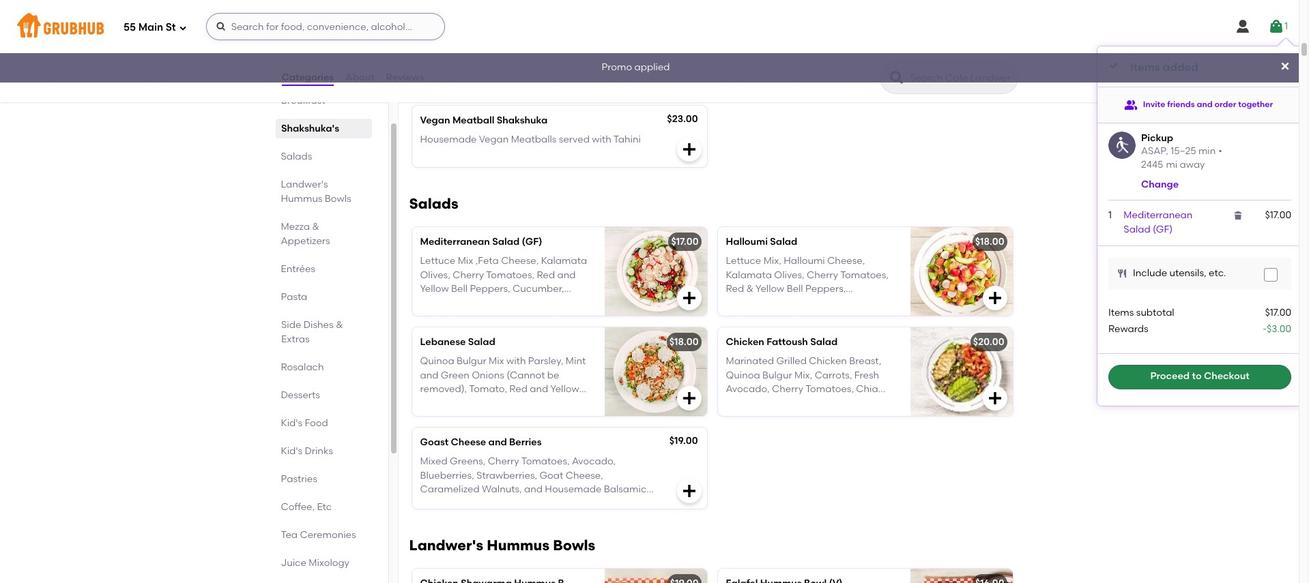 Task type: describe. For each thing, give the bounding box(es) containing it.
halloumi inside 'lettuce mix, halloumi cheese, kalamata olives, cherry tomatoes, red & yellow bell peppers, cucumbers, radish & lemon mint dressing.'
[[784, 256, 825, 267]]

1 vertical spatial landwer's
[[409, 537, 484, 554]]

1 vertical spatial cheese
[[451, 437, 486, 449]]

etc
[[317, 502, 332, 513]]

pasta
[[281, 292, 307, 303]]

& inside mezza & appetizers
[[312, 221, 319, 233]]

items for items subtotal
[[1109, 307, 1134, 319]]

yellow for radish
[[756, 283, 785, 295]]

& inside side dishes & extras
[[336, 320, 343, 331]]

and
[[545, 75, 564, 87]]

lettuce for lettuce mix, halloumi cheese, kalamata olives, cherry tomatoes, red & yellow bell peppers, cucumbers, radish & lemon mint dressing.
[[726, 256, 761, 267]]

friends
[[1168, 100, 1195, 109]]

bulgur
[[763, 370, 792, 381]]

cheese, for ,feta
[[501, 256, 539, 267]]

sauce,
[[494, 48, 526, 59]]

yellow for radish,
[[420, 283, 449, 295]]

mixed greens, cherry tomatoes, avocado, blueberries, strawberries, goat cheese, caramelized walnuts, and housemade balsamic dressing
[[420, 456, 647, 509]]

pastries tab
[[281, 472, 366, 487]]

eggs
[[441, 34, 464, 45]]

lettuce mix, halloumi cheese, kalamata olives, cherry tomatoes, red & yellow bell peppers, cucumbers, radish & lemon mint dressing.
[[726, 256, 889, 323]]

pastries
[[281, 474, 317, 485]]

(gf) inside the mediterranean salad (gf)
[[1153, 224, 1173, 235]]

items added
[[1131, 61, 1199, 74]]

desserts
[[281, 390, 320, 401]]

tea ceremonies
[[281, 530, 356, 541]]

0 vertical spatial vegan
[[420, 115, 450, 126]]

mediterranean salad (gf) inside items added tooltip
[[1124, 210, 1193, 235]]

categories
[[282, 72, 334, 83]]

lemon inside "lettuce mix ,feta cheese, kalamata olives, cherry tomatoes, red and yellow bell peppers, cucumber, radish, sumac with lemon mint dressing"
[[513, 297, 545, 309]]

mint inside 'lettuce mix, halloumi cheese, kalamata olives, cherry tomatoes, red & yellow bell peppers, cucumbers, radish & lemon mint dressing.'
[[862, 297, 882, 309]]

vegan meatball shakshuka
[[420, 115, 548, 126]]

mixed
[[420, 456, 448, 468]]

reviews
[[386, 72, 424, 83]]

$18.00 for halloumi salad
[[975, 236, 1005, 248]]

$18.00 for lebanese salad
[[670, 337, 699, 348]]

etc.
[[1209, 268, 1226, 279]]

kid's food
[[281, 418, 328, 429]]

pepper
[[458, 48, 492, 59]]

mix, inside marinated grilled chicken breast, quinoa bulgur mix, carrots, fresh avocado, cherry tomatoes, chia seeds
[[795, 370, 813, 381]]

chia
[[856, 384, 878, 395]]

1 vertical spatial vegan
[[479, 134, 509, 146]]

1 vertical spatial mediterranean salad (gf)
[[420, 236, 542, 248]]

55
[[124, 21, 136, 33]]

goast cheese and berries
[[420, 437, 542, 449]]

marinated grilled chicken breast, quinoa bulgur mix, carrots, fresh avocado, cherry tomatoes, chia seeds
[[726, 356, 882, 409]]

peppers, for &
[[806, 283, 846, 295]]

avocado, inside the 'mixed greens, cherry tomatoes, avocado, blueberries, strawberries, goat cheese, caramelized walnuts, and housemade balsamic dressing'
[[572, 456, 616, 468]]

checkout
[[1204, 371, 1250, 383]]

and inside the 'mixed greens, cherry tomatoes, avocado, blueberries, strawberries, goat cheese, caramelized walnuts, and housemade balsamic dressing'
[[524, 484, 543, 496]]

$23.00
[[667, 113, 698, 125]]

items subtotal
[[1109, 307, 1175, 319]]

with inside "lettuce mix ,feta cheese, kalamata olives, cherry tomatoes, red and yellow bell peppers, cucumber, radish, sumac with lemon mint dressing"
[[491, 297, 511, 309]]

Search for food, convenience, alcohol... search field
[[206, 13, 445, 40]]

0 vertical spatial housemade
[[420, 134, 477, 146]]

landwer's hummus bowls tab
[[281, 178, 366, 206]]

goat
[[540, 470, 563, 482]]

pickup icon image
[[1109, 131, 1136, 159]]

cherry inside marinated grilled chicken breast, quinoa bulgur mix, carrots, fresh avocado, cherry tomatoes, chia seeds
[[772, 384, 804, 395]]

,feta
[[476, 256, 499, 267]]

proceed to checkout
[[1151, 371, 1250, 383]]

tomatoes, inside the 'mixed greens, cherry tomatoes, avocado, blueberries, strawberries, goat cheese, caramelized walnuts, and housemade balsamic dressing'
[[521, 456, 570, 468]]

spiced
[[529, 34, 561, 45]]

subtotal
[[1137, 307, 1175, 319]]

bowls inside tab
[[325, 193, 351, 205]]

side inside two eggs poached in a spiced tomato pepper sauce, crispy halloumi cheese and spinach, with a side of tahini, side salad and challah bread.
[[493, 75, 513, 87]]

mint inside "lettuce mix ,feta cheese, kalamata olives, cherry tomatoes, red and yellow bell peppers, cucumber, radish, sumac with lemon mint dressing"
[[547, 297, 567, 309]]

challah
[[420, 89, 457, 101]]

fresh
[[855, 370, 879, 381]]

side inside side dishes & extras
[[281, 320, 301, 331]]

rewards
[[1109, 324, 1149, 335]]

about button
[[345, 53, 375, 102]]

svg image inside items added tooltip
[[1233, 211, 1244, 221]]

tomatoes, inside marinated grilled chicken breast, quinoa bulgur mix, carrots, fresh avocado, cherry tomatoes, chia seeds
[[806, 384, 854, 395]]

and inside two eggs poached in a spiced tomato pepper sauce, crispy halloumi cheese and spinach, with a side of tahini, side salad and challah bread.
[[501, 61, 520, 73]]

goast
[[420, 437, 449, 449]]

1 vertical spatial salads
[[409, 195, 459, 212]]

0 horizontal spatial mediterranean
[[420, 236, 490, 248]]

min
[[1199, 146, 1216, 157]]

items added tooltip
[[1098, 38, 1303, 406]]

st
[[166, 21, 176, 33]]

$19.00
[[670, 436, 698, 447]]

pasta tab
[[281, 290, 366, 304]]

mediterranean salad (gf) link
[[1124, 210, 1193, 235]]

side
[[429, 75, 448, 87]]

1 horizontal spatial hummus
[[487, 537, 550, 554]]

Search Cafe Landwer search field
[[909, 72, 1014, 85]]

promo
[[602, 62, 632, 73]]

mix, inside 'lettuce mix, halloumi cheese, kalamata olives, cherry tomatoes, red & yellow bell peppers, cucumbers, radish & lemon mint dressing.'
[[764, 256, 782, 267]]

tea
[[281, 530, 298, 541]]

chicken inside marinated grilled chicken breast, quinoa bulgur mix, carrots, fresh avocado, cherry tomatoes, chia seeds
[[809, 356, 847, 368]]

fattoush
[[767, 337, 808, 348]]

0 vertical spatial shakshuka
[[464, 14, 515, 26]]

side dishes & extras
[[281, 320, 343, 345]]

drinks
[[305, 446, 333, 457]]

olives, for mix,
[[774, 269, 805, 281]]

0 vertical spatial chicken
[[726, 337, 765, 348]]

mixology
[[309, 558, 350, 569]]

and left berries
[[489, 437, 507, 449]]

coffee, etc
[[281, 502, 332, 513]]

poached
[[466, 34, 508, 45]]

breast,
[[849, 356, 882, 368]]

order
[[1215, 100, 1237, 109]]

asap,
[[1142, 146, 1169, 157]]

invite friends and order together
[[1143, 100, 1273, 109]]

falafel hummus bowl (v) image
[[910, 569, 1013, 584]]

food
[[305, 418, 328, 429]]

1 vertical spatial a
[[420, 75, 427, 87]]

crispy
[[528, 48, 557, 59]]

tea ceremonies tab
[[281, 528, 366, 543]]

and inside invite friends and order together button
[[1197, 100, 1213, 109]]

main navigation navigation
[[0, 0, 1299, 53]]

tahini,
[[461, 75, 491, 87]]

mezza & appetizers
[[281, 221, 330, 247]]

cherry inside "lettuce mix ,feta cheese, kalamata olives, cherry tomatoes, red and yellow bell peppers, cucumber, radish, sumac with lemon mint dressing"
[[453, 269, 484, 281]]

items for items added
[[1131, 61, 1160, 74]]

with inside two eggs poached in a spiced tomato pepper sauce, crispy halloumi cheese and spinach, with a side of tahini, side salad and challah bread.
[[565, 61, 584, 73]]

1 vertical spatial (gf)
[[522, 236, 542, 248]]

breakfast tab
[[281, 94, 366, 108]]

tahini
[[614, 134, 641, 146]]

mix
[[458, 256, 473, 267]]

1 inside items added tooltip
[[1109, 210, 1112, 221]]

shakshuka's tab
[[281, 122, 366, 136]]

mediterranean salad (gf) image
[[605, 227, 707, 316]]

kid's drinks
[[281, 446, 333, 457]]

salad up ,feta
[[492, 236, 520, 248]]

walnuts,
[[482, 484, 522, 496]]

cherry inside 'lettuce mix, halloumi cheese, kalamata olives, cherry tomatoes, red & yellow bell peppers, cucumbers, radish & lemon mint dressing.'
[[807, 269, 838, 281]]

1 vertical spatial $17.00
[[671, 236, 699, 248]]

1 horizontal spatial bowls
[[553, 537, 596, 554]]

extras
[[281, 334, 309, 345]]

olives, for mix
[[420, 269, 450, 281]]

lebanese salad
[[420, 337, 495, 348]]

salad inside the mediterranean salad (gf)
[[1124, 224, 1151, 235]]

bell for radish
[[787, 283, 803, 295]]

lettuce mix ,feta cheese, kalamata olives, cherry tomatoes, red and yellow bell peppers, cucumber, radish, sumac with lemon mint dressing
[[420, 256, 587, 323]]

entrées tab
[[281, 262, 366, 277]]

coffee, etc tab
[[281, 500, 366, 515]]

shakshuka's
[[281, 123, 339, 134]]

lebanese
[[420, 337, 466, 348]]

served
[[559, 134, 590, 146]]

juice mixology
[[281, 558, 350, 569]]

kid's for kid's drinks
[[281, 446, 303, 457]]

promo applied
[[602, 62, 670, 73]]

greens,
[[450, 456, 486, 468]]

peppers, for sumac
[[470, 283, 510, 295]]

housemade vegan meatballs served with tahini
[[420, 134, 641, 146]]

to
[[1192, 371, 1202, 383]]

1 horizontal spatial a
[[520, 34, 527, 45]]

sinia shakshuka image
[[910, 6, 1013, 94]]

ceremonies
[[300, 530, 356, 541]]

halloumi salad
[[726, 236, 798, 248]]

•
[[1219, 146, 1223, 157]]

halloumi inside two eggs poached in a spiced tomato pepper sauce, crispy halloumi cheese and spinach, with a side of tahini, side salad and challah bread.
[[420, 61, 461, 73]]

breakfast
[[281, 95, 325, 107]]

appetizers
[[281, 236, 330, 247]]



Task type: vqa. For each thing, say whether or not it's contained in the screenshot.
the right The 3
no



Task type: locate. For each thing, give the bounding box(es) containing it.
grilled
[[777, 356, 807, 368]]

1 peppers, from the left
[[470, 283, 510, 295]]

mediterranean down change button
[[1124, 210, 1193, 221]]

1 vertical spatial 1
[[1109, 210, 1112, 221]]

0 vertical spatial kid's
[[281, 418, 303, 429]]

halloumi up side
[[420, 61, 461, 73]]

landwer's inside tab
[[281, 179, 328, 190]]

0 horizontal spatial mint
[[547, 297, 567, 309]]

2 yellow from the left
[[756, 283, 785, 295]]

bell
[[451, 283, 468, 295], [787, 283, 803, 295]]

2 horizontal spatial cheese,
[[828, 256, 865, 267]]

mint down cucumber,
[[547, 297, 567, 309]]

salads down the shakshuka's
[[281, 151, 312, 162]]

$18.00
[[975, 236, 1005, 248], [670, 337, 699, 348]]

bowls
[[325, 193, 351, 205], [553, 537, 596, 554]]

1 horizontal spatial vegan
[[479, 134, 509, 146]]

side up extras on the left
[[281, 320, 301, 331]]

0 horizontal spatial with
[[491, 297, 511, 309]]

a
[[520, 34, 527, 45], [420, 75, 427, 87]]

mint up breast,
[[862, 297, 882, 309]]

bell inside 'lettuce mix, halloumi cheese, kalamata olives, cherry tomatoes, red & yellow bell peppers, cucumbers, radish & lemon mint dressing.'
[[787, 283, 803, 295]]

0 horizontal spatial olives,
[[420, 269, 450, 281]]

0 vertical spatial bowls
[[325, 193, 351, 205]]

2 bell from the left
[[787, 283, 803, 295]]

1 vertical spatial shakshuka
[[497, 115, 548, 126]]

0 horizontal spatial salads
[[281, 151, 312, 162]]

red up "cucumbers,"
[[726, 283, 744, 295]]

kalamata up "cucumbers,"
[[726, 269, 772, 281]]

strawberries,
[[477, 470, 537, 482]]

items
[[1131, 61, 1160, 74], [1109, 307, 1134, 319]]

salad right lebanese
[[468, 337, 495, 348]]

lebanese salad image
[[605, 328, 707, 416]]

lemon right radish
[[828, 297, 860, 309]]

2 peppers, from the left
[[806, 283, 846, 295]]

0 vertical spatial hummus
[[281, 193, 323, 205]]

halloumi shakshuka image
[[605, 6, 707, 94]]

juice
[[281, 558, 306, 569]]

with right 'spinach,'
[[565, 61, 584, 73]]

0 horizontal spatial a
[[420, 75, 427, 87]]

cheese, inside the 'mixed greens, cherry tomatoes, avocado, blueberries, strawberries, goat cheese, caramelized walnuts, and housemade balsamic dressing'
[[566, 470, 603, 482]]

& up appetizers
[[312, 221, 319, 233]]

1 kid's from the top
[[281, 418, 303, 429]]

2 lettuce from the left
[[726, 256, 761, 267]]

1 horizontal spatial with
[[565, 61, 584, 73]]

1 vertical spatial housemade
[[545, 484, 602, 496]]

1 horizontal spatial landwer's
[[409, 537, 484, 554]]

1 mint from the left
[[547, 297, 567, 309]]

salad inside two eggs poached in a spiced tomato pepper sauce, crispy halloumi cheese and spinach, with a side of tahini, side salad and challah bread.
[[516, 75, 543, 87]]

1 horizontal spatial mint
[[862, 297, 882, 309]]

kalamata inside 'lettuce mix, halloumi cheese, kalamata olives, cherry tomatoes, red & yellow bell peppers, cucumbers, radish & lemon mint dressing.'
[[726, 269, 772, 281]]

1 vertical spatial dressing
[[420, 498, 460, 509]]

0 horizontal spatial bell
[[451, 283, 468, 295]]

0 vertical spatial landwer's
[[281, 179, 328, 190]]

bell up sumac
[[451, 283, 468, 295]]

olives, up radish
[[774, 269, 805, 281]]

lemon down cucumber,
[[513, 297, 545, 309]]

rosalach
[[281, 362, 324, 373]]

0 horizontal spatial lemon
[[513, 297, 545, 309]]

kid's food tab
[[281, 416, 366, 431]]

1 vertical spatial hummus
[[487, 537, 550, 554]]

salads tab
[[281, 150, 366, 164]]

cherry up radish
[[807, 269, 838, 281]]

$20.00
[[973, 337, 1005, 348]]

a left side
[[420, 75, 427, 87]]

0 horizontal spatial housemade
[[420, 134, 477, 146]]

about
[[346, 72, 375, 83]]

-$3.00
[[1263, 324, 1292, 335]]

change button
[[1142, 178, 1179, 192]]

landwer's down caramelized
[[409, 537, 484, 554]]

dressing
[[420, 311, 460, 323], [420, 498, 460, 509]]

mix, down grilled
[[795, 370, 813, 381]]

mezza
[[281, 221, 310, 233]]

peppers, inside "lettuce mix ,feta cheese, kalamata olives, cherry tomatoes, red and yellow bell peppers, cucumber, radish, sumac with lemon mint dressing"
[[470, 283, 510, 295]]

salad up 'lettuce mix, halloumi cheese, kalamata olives, cherry tomatoes, red & yellow bell peppers, cucumbers, radish & lemon mint dressing.'
[[770, 236, 798, 248]]

mediterranean salad (gf) up ,feta
[[420, 236, 542, 248]]

1 yellow from the left
[[420, 283, 449, 295]]

hummus inside landwer's hummus bowls
[[281, 193, 323, 205]]

red for and
[[537, 269, 555, 281]]

1 dressing from the top
[[420, 311, 460, 323]]

yellow up "cucumbers,"
[[756, 283, 785, 295]]

olives,
[[420, 269, 450, 281], [774, 269, 805, 281]]

1 horizontal spatial avocado,
[[726, 384, 770, 395]]

0 horizontal spatial hummus
[[281, 193, 323, 205]]

1 horizontal spatial 1
[[1285, 20, 1288, 32]]

hummus
[[281, 193, 323, 205], [487, 537, 550, 554]]

avocado, up the balsamic
[[572, 456, 616, 468]]

0 horizontal spatial landwer's
[[281, 179, 328, 190]]

items left added
[[1131, 61, 1160, 74]]

applied
[[635, 62, 670, 73]]

(gf) up cucumber,
[[522, 236, 542, 248]]

kid's for kid's food
[[281, 418, 303, 429]]

change
[[1142, 179, 1179, 191]]

1 vertical spatial items
[[1109, 307, 1134, 319]]

landwer's hummus bowls down salads tab
[[281, 179, 351, 205]]

tomatoes, inside 'lettuce mix, halloumi cheese, kalamata olives, cherry tomatoes, red & yellow bell peppers, cucumbers, radish & lemon mint dressing.'
[[841, 269, 889, 281]]

items up rewards
[[1109, 307, 1134, 319]]

cheese, inside 'lettuce mix, halloumi cheese, kalamata olives, cherry tomatoes, red & yellow bell peppers, cucumbers, radish & lemon mint dressing.'
[[828, 256, 865, 267]]

lettuce inside 'lettuce mix, halloumi cheese, kalamata olives, cherry tomatoes, red & yellow bell peppers, cucumbers, radish & lemon mint dressing.'
[[726, 256, 761, 267]]

0 vertical spatial with
[[565, 61, 584, 73]]

2 kid's from the top
[[281, 446, 303, 457]]

halloumi up radish
[[784, 256, 825, 267]]

0 vertical spatial mediterranean
[[1124, 210, 1193, 221]]

0 vertical spatial avocado,
[[726, 384, 770, 395]]

0 vertical spatial 1
[[1285, 20, 1288, 32]]

rosalach tab
[[281, 360, 366, 375]]

in
[[510, 34, 518, 45]]

dressing.
[[726, 311, 768, 323]]

and down sauce, on the top
[[501, 61, 520, 73]]

svg image
[[1235, 18, 1251, 35], [215, 21, 226, 32], [1109, 60, 1120, 71], [1280, 61, 1291, 72], [681, 68, 697, 85], [987, 68, 1003, 85], [681, 141, 697, 158], [1117, 268, 1128, 279], [1267, 271, 1275, 279]]

avocado, inside marinated grilled chicken breast, quinoa bulgur mix, carrots, fresh avocado, cherry tomatoes, chia seeds
[[726, 384, 770, 395]]

kalamata for &
[[726, 269, 772, 281]]

cherry inside the 'mixed greens, cherry tomatoes, avocado, blueberries, strawberries, goat cheese, caramelized walnuts, and housemade balsamic dressing'
[[488, 456, 519, 468]]

yellow
[[420, 283, 449, 295], [756, 283, 785, 295]]

mix, down halloumi salad at top
[[764, 256, 782, 267]]

halloumi up "cucumbers,"
[[726, 236, 768, 248]]

cheese up tahini,
[[464, 61, 499, 73]]

olives, inside 'lettuce mix, halloumi cheese, kalamata olives, cherry tomatoes, red & yellow bell peppers, cucumbers, radish & lemon mint dressing.'
[[774, 269, 805, 281]]

added
[[1163, 61, 1199, 74]]

0 horizontal spatial red
[[537, 269, 555, 281]]

salads up mix
[[409, 195, 459, 212]]

0 vertical spatial mix,
[[764, 256, 782, 267]]

red inside 'lettuce mix, halloumi cheese, kalamata olives, cherry tomatoes, red & yellow bell peppers, cucumbers, radish & lemon mint dressing.'
[[726, 283, 744, 295]]

olives, inside "lettuce mix ,feta cheese, kalamata olives, cherry tomatoes, red and yellow bell peppers, cucumber, radish, sumac with lemon mint dressing"
[[420, 269, 450, 281]]

of
[[450, 75, 459, 87]]

1 horizontal spatial chicken
[[809, 356, 847, 368]]

search icon image
[[889, 70, 905, 86]]

0 vertical spatial side
[[493, 75, 513, 87]]

0 horizontal spatial 1
[[1109, 210, 1112, 221]]

2 dressing from the top
[[420, 498, 460, 509]]

1 horizontal spatial lemon
[[828, 297, 860, 309]]

bell for radish,
[[451, 283, 468, 295]]

0 horizontal spatial yellow
[[420, 283, 449, 295]]

1 horizontal spatial kalamata
[[726, 269, 772, 281]]

away
[[1180, 159, 1205, 171]]

yellow inside 'lettuce mix, halloumi cheese, kalamata olives, cherry tomatoes, red & yellow bell peppers, cucumbers, radish & lemon mint dressing.'
[[756, 283, 785, 295]]

2 lemon from the left
[[828, 297, 860, 309]]

side dishes & extras tab
[[281, 318, 366, 347]]

mediterranean salad (gf)
[[1124, 210, 1193, 235], [420, 236, 542, 248]]

lettuce for lettuce mix ,feta cheese, kalamata olives, cherry tomatoes, red and yellow bell peppers, cucumber, radish, sumac with lemon mint dressing
[[420, 256, 456, 267]]

lettuce
[[420, 256, 456, 267], [726, 256, 761, 267]]

mediterranean salad (gf) down change button
[[1124, 210, 1193, 235]]

red
[[537, 269, 555, 281], [726, 283, 744, 295]]

svg image
[[1268, 18, 1285, 35], [179, 24, 187, 32], [1233, 211, 1244, 221], [681, 290, 697, 307], [987, 290, 1003, 307], [681, 391, 697, 407], [987, 391, 1003, 407], [681, 483, 697, 500]]

cucumbers,
[[726, 297, 783, 309]]

0 vertical spatial red
[[537, 269, 555, 281]]

1 lemon from the left
[[513, 297, 545, 309]]

radish
[[785, 297, 816, 309]]

1 horizontal spatial salads
[[409, 195, 459, 212]]

mi
[[1166, 159, 1178, 171]]

lettuce left mix
[[420, 256, 456, 267]]

dressing inside "lettuce mix ,feta cheese, kalamata olives, cherry tomatoes, red and yellow bell peppers, cucumber, radish, sumac with lemon mint dressing"
[[420, 311, 460, 323]]

1 horizontal spatial cheese,
[[566, 470, 603, 482]]

chicken up marinated
[[726, 337, 765, 348]]

and down goat
[[524, 484, 543, 496]]

and up cucumber,
[[557, 269, 576, 281]]

0 horizontal spatial side
[[281, 320, 301, 331]]

0 horizontal spatial cheese,
[[501, 256, 539, 267]]

1 vertical spatial mediterranean
[[420, 236, 490, 248]]

peppers, inside 'lettuce mix, halloumi cheese, kalamata olives, cherry tomatoes, red & yellow bell peppers, cucumbers, radish & lemon mint dressing.'
[[806, 283, 846, 295]]

tomato
[[420, 48, 456, 59]]

utensils,
[[1170, 268, 1207, 279]]

reviews button
[[385, 53, 425, 102]]

yellow up radish,
[[420, 283, 449, 295]]

halloumi shakshuka
[[420, 14, 515, 26]]

olives, up radish,
[[420, 269, 450, 281]]

chicken up carrots,
[[809, 356, 847, 368]]

0 vertical spatial items
[[1131, 61, 1160, 74]]

peppers, up radish
[[806, 283, 846, 295]]

1 vertical spatial kid's
[[281, 446, 303, 457]]

1 horizontal spatial mix,
[[795, 370, 813, 381]]

lettuce inside "lettuce mix ,feta cheese, kalamata olives, cherry tomatoes, red and yellow bell peppers, cucumber, radish, sumac with lemon mint dressing"
[[420, 256, 456, 267]]

vegan
[[420, 115, 450, 126], [479, 134, 509, 146]]

0 vertical spatial dressing
[[420, 311, 460, 323]]

with left tahini
[[592, 134, 611, 146]]

and inside "lettuce mix ,feta cheese, kalamata olives, cherry tomatoes, red and yellow bell peppers, cucumber, radish, sumac with lemon mint dressing"
[[557, 269, 576, 281]]

kid's left food
[[281, 418, 303, 429]]

categories button
[[281, 53, 335, 102]]

chicken fattoush salad
[[726, 337, 838, 348]]

cheese inside two eggs poached in a spiced tomato pepper sauce, crispy halloumi cheese and spinach, with a side of tahini, side salad and challah bread.
[[464, 61, 499, 73]]

& right dishes
[[336, 320, 343, 331]]

2 horizontal spatial with
[[592, 134, 611, 146]]

quinoa
[[726, 370, 760, 381]]

0 horizontal spatial kalamata
[[541, 256, 587, 267]]

2 mint from the left
[[862, 297, 882, 309]]

mediterranean inside items added tooltip
[[1124, 210, 1193, 221]]

svg image inside '1' button
[[1268, 18, 1285, 35]]

cheese
[[464, 61, 499, 73], [451, 437, 486, 449]]

0 vertical spatial cheese
[[464, 61, 499, 73]]

1 bell from the left
[[451, 283, 468, 295]]

cherry down mix
[[453, 269, 484, 281]]

kalamata
[[541, 256, 587, 267], [726, 269, 772, 281]]

cheese up "greens,"
[[451, 437, 486, 449]]

landwer's
[[281, 179, 328, 190], [409, 537, 484, 554]]

0 horizontal spatial chicken
[[726, 337, 765, 348]]

include utensils, etc.
[[1133, 268, 1226, 279]]

mint
[[547, 297, 567, 309], [862, 297, 882, 309]]

proceed to checkout button
[[1109, 365, 1292, 390]]

0 horizontal spatial mix,
[[764, 256, 782, 267]]

hummus up mezza
[[281, 193, 323, 205]]

1 horizontal spatial yellow
[[756, 283, 785, 295]]

carrots,
[[815, 370, 852, 381]]

kalamata inside "lettuce mix ,feta cheese, kalamata olives, cherry tomatoes, red and yellow bell peppers, cucumber, radish, sumac with lemon mint dressing"
[[541, 256, 587, 267]]

cherry up strawberries,
[[488, 456, 519, 468]]

landwer's hummus bowls
[[281, 179, 351, 205], [409, 537, 596, 554]]

vegan down challah
[[420, 115, 450, 126]]

dressing down radish,
[[420, 311, 460, 323]]

with
[[565, 61, 584, 73], [592, 134, 611, 146], [491, 297, 511, 309]]

bell up radish
[[787, 283, 803, 295]]

1 horizontal spatial red
[[726, 283, 744, 295]]

1 vertical spatial red
[[726, 283, 744, 295]]

1 horizontal spatial lettuce
[[726, 256, 761, 267]]

red inside "lettuce mix ,feta cheese, kalamata olives, cherry tomatoes, red and yellow bell peppers, cucumber, radish, sumac with lemon mint dressing"
[[537, 269, 555, 281]]

1 horizontal spatial olives,
[[774, 269, 805, 281]]

halloumi salad image
[[910, 227, 1013, 316]]

1 olives, from the left
[[420, 269, 450, 281]]

desserts tab
[[281, 388, 366, 403]]

mediterranean up mix
[[420, 236, 490, 248]]

0 vertical spatial $17.00
[[1265, 210, 1292, 221]]

halloumi up eggs at top
[[420, 14, 462, 26]]

kalamata for and
[[541, 256, 587, 267]]

55 main st
[[124, 21, 176, 33]]

bread.
[[459, 89, 489, 101]]

1 vertical spatial chicken
[[809, 356, 847, 368]]

0 horizontal spatial $18.00
[[670, 337, 699, 348]]

1 horizontal spatial mediterranean salad (gf)
[[1124, 210, 1193, 235]]

1 horizontal spatial side
[[493, 75, 513, 87]]

mediterranean
[[1124, 210, 1193, 221], [420, 236, 490, 248]]

0 vertical spatial mediterranean salad (gf)
[[1124, 210, 1193, 235]]

salad up the include
[[1124, 224, 1151, 235]]

shakshuka up housemade vegan meatballs served with tahini
[[497, 115, 548, 126]]

meatballs
[[511, 134, 557, 146]]

cheese, inside "lettuce mix ,feta cheese, kalamata olives, cherry tomatoes, red and yellow bell peppers, cucumber, radish, sumac with lemon mint dressing"
[[501, 256, 539, 267]]

blueberries,
[[420, 470, 474, 482]]

0 vertical spatial a
[[520, 34, 527, 45]]

kid's
[[281, 418, 303, 429], [281, 446, 303, 457]]

15–25
[[1171, 146, 1197, 157]]

1 horizontal spatial peppers,
[[806, 283, 846, 295]]

1 vertical spatial mix,
[[795, 370, 813, 381]]

dressing inside the 'mixed greens, cherry tomatoes, avocado, blueberries, strawberries, goat cheese, caramelized walnuts, and housemade balsamic dressing'
[[420, 498, 460, 509]]

1 horizontal spatial landwer's hummus bowls
[[409, 537, 596, 554]]

salad down 'spinach,'
[[516, 75, 543, 87]]

1 vertical spatial bowls
[[553, 537, 596, 554]]

0 horizontal spatial avocado,
[[572, 456, 616, 468]]

salads inside tab
[[281, 151, 312, 162]]

housemade down goat
[[545, 484, 602, 496]]

0 horizontal spatial peppers,
[[470, 283, 510, 295]]

yellow inside "lettuce mix ,feta cheese, kalamata olives, cherry tomatoes, red and yellow bell peppers, cucumber, radish, sumac with lemon mint dressing"
[[420, 283, 449, 295]]

kid's drinks tab
[[281, 444, 366, 459]]

lettuce down halloumi salad at top
[[726, 256, 761, 267]]

housemade inside the 'mixed greens, cherry tomatoes, avocado, blueberries, strawberries, goat cheese, caramelized walnuts, and housemade balsamic dressing'
[[545, 484, 602, 496]]

kalamata up cucumber,
[[541, 256, 587, 267]]

0 horizontal spatial mediterranean salad (gf)
[[420, 236, 542, 248]]

$17.00
[[1265, 210, 1292, 221], [671, 236, 699, 248], [1265, 307, 1292, 319]]

1 vertical spatial with
[[592, 134, 611, 146]]

cheese, for halloumi
[[828, 256, 865, 267]]

marinated
[[726, 356, 774, 368]]

0 horizontal spatial vegan
[[420, 115, 450, 126]]

juice mixology tab
[[281, 556, 366, 571]]

avocado, down quinoa
[[726, 384, 770, 395]]

hummus down walnuts,
[[487, 537, 550, 554]]

2 vertical spatial with
[[491, 297, 511, 309]]

include
[[1133, 268, 1168, 279]]

0 vertical spatial landwer's hummus bowls
[[281, 179, 351, 205]]

side
[[493, 75, 513, 87], [281, 320, 301, 331]]

1 horizontal spatial mediterranean
[[1124, 210, 1193, 221]]

1 horizontal spatial $18.00
[[975, 236, 1005, 248]]

lemon
[[513, 297, 545, 309], [828, 297, 860, 309]]

1 vertical spatial avocado,
[[572, 456, 616, 468]]

peppers, up sumac
[[470, 283, 510, 295]]

landwer's hummus bowls down walnuts,
[[409, 537, 596, 554]]

kid's inside kid's food tab
[[281, 418, 303, 429]]

(gf)
[[1153, 224, 1173, 235], [522, 236, 542, 248]]

cherry down bulgur
[[772, 384, 804, 395]]

shakshuka up poached
[[464, 14, 515, 26]]

tomatoes, inside "lettuce mix ,feta cheese, kalamata olives, cherry tomatoes, red and yellow bell peppers, cucumber, radish, sumac with lemon mint dressing"
[[486, 269, 535, 281]]

and left order
[[1197, 100, 1213, 109]]

1 vertical spatial $18.00
[[670, 337, 699, 348]]

2 olives, from the left
[[774, 269, 805, 281]]

people icon image
[[1124, 98, 1138, 112]]

salad up carrots,
[[810, 337, 838, 348]]

a right in
[[520, 34, 527, 45]]

vegan down the vegan meatball shakshuka
[[479, 134, 509, 146]]

lemon inside 'lettuce mix, halloumi cheese, kalamata olives, cherry tomatoes, red & yellow bell peppers, cucumbers, radish & lemon mint dressing.'
[[828, 297, 860, 309]]

1 vertical spatial landwer's hummus bowls
[[409, 537, 596, 554]]

radish,
[[420, 297, 454, 309]]

seeds
[[726, 398, 754, 409]]

& right radish
[[819, 297, 826, 309]]

& up "cucumbers,"
[[747, 283, 754, 295]]

1 lettuce from the left
[[420, 256, 456, 267]]

pickup asap, 15–25 min • 2445 mi away
[[1142, 132, 1223, 171]]

1 horizontal spatial housemade
[[545, 484, 602, 496]]

1 inside button
[[1285, 20, 1288, 32]]

2 vertical spatial $17.00
[[1265, 307, 1292, 319]]

(gf) down change button
[[1153, 224, 1173, 235]]

red for &
[[726, 283, 744, 295]]

invite
[[1143, 100, 1166, 109]]

landwer's hummus bowls inside tab
[[281, 179, 351, 205]]

kid's left drinks
[[281, 446, 303, 457]]

kid's inside kid's drinks tab
[[281, 446, 303, 457]]

red up cucumber,
[[537, 269, 555, 281]]

landwer's down salads tab
[[281, 179, 328, 190]]

with right sumac
[[491, 297, 511, 309]]

bell inside "lettuce mix ,feta cheese, kalamata olives, cherry tomatoes, red and yellow bell peppers, cucumber, radish, sumac with lemon mint dressing"
[[451, 283, 468, 295]]

housemade down the meatball
[[420, 134, 477, 146]]

chicken shawarma hummus bowl image
[[605, 569, 707, 584]]

0 vertical spatial salads
[[281, 151, 312, 162]]

0 horizontal spatial (gf)
[[522, 236, 542, 248]]

1 vertical spatial kalamata
[[726, 269, 772, 281]]

dressing down caramelized
[[420, 498, 460, 509]]

mezza & appetizers tab
[[281, 220, 366, 249]]

side right tahini,
[[493, 75, 513, 87]]

0 horizontal spatial lettuce
[[420, 256, 456, 267]]

invite friends and order together button
[[1124, 93, 1273, 117]]

chicken fattoush salad image
[[910, 328, 1013, 416]]



